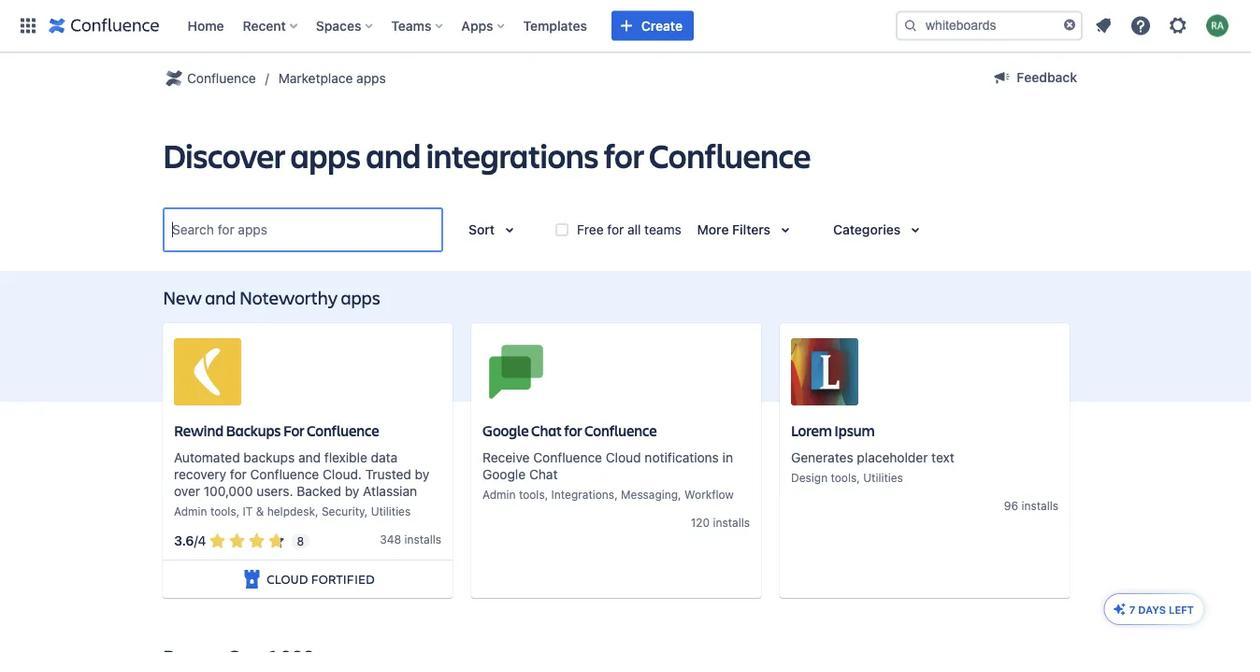 Task type: vqa. For each thing, say whether or not it's contained in the screenshot.
Google
yes



Task type: locate. For each thing, give the bounding box(es) containing it.
data
[[371, 450, 398, 466]]

2 horizontal spatial and
[[366, 133, 421, 177]]

, inside the generates placeholder text design tools , utilities
[[857, 472, 860, 485]]

admin down over
[[174, 505, 207, 518]]

tools
[[831, 472, 857, 485], [519, 489, 545, 502], [210, 505, 236, 518]]

s for lorem ipsum
[[1053, 500, 1059, 513]]

apps
[[357, 71, 386, 86], [290, 133, 361, 177], [341, 285, 380, 310]]

cloud fortified
[[267, 571, 375, 588]]

install for lorem ipsum
[[1022, 500, 1053, 513]]

atlassian
[[363, 484, 417, 499]]

1 vertical spatial tools
[[519, 489, 545, 502]]

rewind backups for confluence
[[174, 421, 379, 441]]

recent
[[243, 18, 286, 33]]

home link
[[182, 11, 230, 41]]

&
[[256, 505, 264, 518]]

confluence down home link at left
[[187, 71, 256, 86]]

lorem ipsum
[[791, 421, 875, 441]]

feedback button
[[980, 63, 1089, 93]]

receive
[[483, 450, 530, 466]]

text
[[932, 450, 955, 466]]

by
[[415, 467, 430, 482], [345, 484, 360, 499]]

1 vertical spatial google
[[483, 467, 526, 482]]

notifications
[[645, 450, 719, 466]]

utilities down atlassian
[[371, 505, 411, 518]]

categories
[[833, 222, 901, 238]]

0 vertical spatial by
[[415, 467, 430, 482]]

apps right marketplace
[[357, 71, 386, 86]]

by down cloud.
[[345, 484, 360, 499]]

confluence
[[187, 71, 256, 86], [649, 133, 811, 177], [307, 421, 379, 441], [585, 421, 657, 441], [533, 450, 602, 466], [250, 467, 319, 482]]

120 install s
[[691, 517, 750, 530]]

, down placeholder
[[857, 472, 860, 485]]

chat
[[531, 421, 562, 441], [529, 467, 558, 482]]

cloud
[[606, 450, 641, 466]]

confluence up more filters on the top
[[649, 133, 811, 177]]

apps inside 'link'
[[357, 71, 386, 86]]

templates
[[523, 18, 587, 33]]

0 vertical spatial s
[[1053, 500, 1059, 513]]

1 horizontal spatial admin
[[483, 489, 516, 502]]

1 google from the top
[[483, 421, 529, 441]]

banner containing home
[[0, 0, 1252, 52]]

1 horizontal spatial and
[[298, 450, 321, 466]]

2 vertical spatial and
[[298, 450, 321, 466]]

design
[[791, 472, 828, 485]]

new and noteworthy apps
[[163, 285, 380, 310]]

by right the trusted
[[415, 467, 430, 482]]

for left "all" on the top of page
[[607, 222, 624, 237]]

chat down receive
[[529, 467, 558, 482]]

integrations
[[551, 489, 615, 502]]

for up free for all teams at the top of page
[[604, 133, 644, 177]]

0 horizontal spatial and
[[205, 285, 236, 310]]

and inside the 'automated backups and flexible data recovery for confluence cloud. trusted by over 100,000 users. backed by atlassian admin tools , it & helpdesk , security , utilities'
[[298, 450, 321, 466]]

1 vertical spatial apps
[[290, 133, 361, 177]]

0 vertical spatial install
[[1022, 500, 1053, 513]]

0 horizontal spatial by
[[345, 484, 360, 499]]

2 horizontal spatial s
[[1053, 500, 1059, 513]]

admin inside the 'automated backups and flexible data recovery for confluence cloud. trusted by over 100,000 users. backed by atlassian admin tools , it & helpdesk , security , utilities'
[[174, 505, 207, 518]]

0 horizontal spatial tools
[[210, 505, 236, 518]]

1 vertical spatial s
[[744, 517, 750, 530]]

notification icon image
[[1092, 14, 1115, 37]]

confluence down google chat for confluence
[[533, 450, 602, 466]]

2 vertical spatial install
[[405, 533, 436, 547]]

google chat for confluence image
[[483, 339, 550, 406]]

premium icon image
[[1113, 602, 1128, 617]]

placeholder
[[857, 450, 928, 466]]

,
[[857, 472, 860, 485], [545, 489, 548, 502], [615, 489, 618, 502], [678, 489, 682, 502], [236, 505, 240, 518], [315, 505, 319, 518], [364, 505, 368, 518]]

settings icon image
[[1167, 14, 1190, 37]]

templates link
[[518, 11, 593, 41]]

tools down receive
[[519, 489, 545, 502]]

and for backups
[[298, 450, 321, 466]]

install right 96
[[1022, 500, 1053, 513]]

rewind
[[174, 421, 224, 441]]

tools down generates
[[831, 472, 857, 485]]

context icon image
[[163, 67, 185, 90], [163, 67, 185, 90]]

and for apps
[[366, 133, 421, 177]]

3.6 / 4
[[174, 534, 206, 549]]

confluence link
[[163, 67, 256, 90]]

backups
[[226, 421, 281, 441]]

2 vertical spatial s
[[436, 533, 441, 547]]

create
[[642, 18, 683, 33]]

admin
[[483, 489, 516, 502], [174, 505, 207, 518]]

1 horizontal spatial utilities
[[864, 472, 903, 485]]

teams button
[[386, 11, 450, 41]]

tools inside receive confluence cloud notifications in google chat admin tools , integrations , messaging , workflow
[[519, 489, 545, 502]]

apps right 'noteworthy'
[[341, 285, 380, 310]]

0 vertical spatial apps
[[357, 71, 386, 86]]

Search field
[[896, 11, 1083, 41]]

chat inside receive confluence cloud notifications in google chat admin tools , integrations , messaging , workflow
[[529, 467, 558, 482]]

marketplace
[[278, 71, 353, 86]]

1 vertical spatial admin
[[174, 505, 207, 518]]

left
[[1169, 604, 1194, 616]]

rewind backups for confluence image
[[174, 339, 241, 406]]

utilities down placeholder
[[864, 472, 903, 485]]

free for all teams
[[577, 222, 682, 237]]

integrations
[[426, 133, 599, 177]]

1 horizontal spatial install
[[713, 517, 744, 530]]

confluence up cloud
[[585, 421, 657, 441]]

for inside the 'automated backups and flexible data recovery for confluence cloud. trusted by over 100,000 users. backed by atlassian admin tools , it & helpdesk , security , utilities'
[[230, 467, 247, 482]]

for
[[604, 133, 644, 177], [607, 222, 624, 237], [564, 421, 582, 441], [230, 467, 247, 482]]

recent button
[[237, 11, 305, 41]]

s right 120 at the right of page
[[744, 517, 750, 530]]

1 vertical spatial utilities
[[371, 505, 411, 518]]

0 vertical spatial tools
[[831, 472, 857, 485]]

install for google chat for confluence
[[713, 517, 744, 530]]

0 horizontal spatial utilities
[[371, 505, 411, 518]]

feedback
[[1017, 70, 1078, 85]]

workflow
[[685, 489, 734, 502]]

more
[[697, 222, 729, 238]]

1 vertical spatial install
[[713, 517, 744, 530]]

admin inside receive confluence cloud notifications in google chat admin tools , integrations , messaging , workflow
[[483, 489, 516, 502]]

7 days left
[[1130, 604, 1194, 616]]

s
[[1053, 500, 1059, 513], [744, 517, 750, 530], [436, 533, 441, 547]]

and
[[366, 133, 421, 177], [205, 285, 236, 310], [298, 450, 321, 466]]

in
[[723, 450, 733, 466]]

home
[[188, 18, 224, 33]]

install right 348 at the left bottom
[[405, 533, 436, 547]]

spaces
[[316, 18, 361, 33]]

trusted
[[365, 467, 411, 482]]

2 horizontal spatial tools
[[831, 472, 857, 485]]

s right 348 at the left bottom
[[436, 533, 441, 547]]

tools down 100,000
[[210, 505, 236, 518]]

apps down marketplace apps 'link'
[[290, 133, 361, 177]]

security
[[322, 505, 364, 518]]

0 horizontal spatial s
[[436, 533, 441, 547]]

banner
[[0, 0, 1252, 52]]

1 horizontal spatial tools
[[519, 489, 545, 502]]

, down backed on the left bottom of the page
[[315, 505, 319, 518]]

google up receive
[[483, 421, 529, 441]]

ipsum
[[835, 421, 875, 441]]

marketplace apps link
[[278, 67, 386, 90]]

confluence up users.
[[250, 467, 319, 482]]

install right 120 at the right of page
[[713, 517, 744, 530]]

0 vertical spatial utilities
[[864, 472, 903, 485]]

chat down google chat for confluence "image" in the bottom of the page
[[531, 421, 562, 441]]

0 vertical spatial and
[[366, 133, 421, 177]]

google chat for confluence
[[483, 421, 657, 441]]

2 google from the top
[[483, 467, 526, 482]]

2 vertical spatial tools
[[210, 505, 236, 518]]

s right 96
[[1053, 500, 1059, 513]]

more filters
[[697, 222, 771, 238]]

admin down receive
[[483, 489, 516, 502]]

2 horizontal spatial install
[[1022, 500, 1053, 513]]

0 vertical spatial google
[[483, 421, 529, 441]]

1 vertical spatial chat
[[529, 467, 558, 482]]

google down receive
[[483, 467, 526, 482]]

0 vertical spatial admin
[[483, 489, 516, 502]]

0 horizontal spatial admin
[[174, 505, 207, 518]]

users.
[[256, 484, 293, 499]]

confluence image
[[49, 14, 159, 37], [49, 14, 159, 37]]

install
[[1022, 500, 1053, 513], [713, 517, 744, 530], [405, 533, 436, 547]]

utilities
[[864, 472, 903, 485], [371, 505, 411, 518]]

for up 100,000
[[230, 467, 247, 482]]

96 install s
[[1004, 500, 1059, 513]]

1 horizontal spatial s
[[744, 517, 750, 530]]

all
[[628, 222, 641, 237]]

, left integrations
[[545, 489, 548, 502]]

google
[[483, 421, 529, 441], [483, 467, 526, 482]]

, left it
[[236, 505, 240, 518]]



Task type: describe. For each thing, give the bounding box(es) containing it.
teams
[[645, 222, 682, 237]]

discover
[[163, 133, 285, 177]]

348 install s
[[380, 533, 441, 547]]

cloud.
[[323, 467, 362, 482]]

s for google chat for confluence
[[744, 517, 750, 530]]

1 horizontal spatial by
[[415, 467, 430, 482]]

tools inside the 'automated backups and flexible data recovery for confluence cloud. trusted by over 100,000 users. backed by atlassian admin tools , it & helpdesk , security , utilities'
[[210, 505, 236, 518]]

automated
[[174, 450, 240, 466]]

discover apps and integrations for confluence
[[163, 133, 811, 177]]

, left workflow
[[678, 489, 682, 502]]

0 vertical spatial chat
[[531, 421, 562, 441]]

for up receive confluence cloud notifications in google chat admin tools , integrations , messaging , workflow
[[564, 421, 582, 441]]

apps for marketplace
[[357, 71, 386, 86]]

7 days left button
[[1105, 595, 1204, 625]]

days
[[1139, 604, 1166, 616]]

2 vertical spatial apps
[[341, 285, 380, 310]]

recovery
[[174, 467, 226, 482]]

for
[[283, 421, 304, 441]]

/
[[194, 534, 198, 549]]

apps
[[462, 18, 493, 33]]

spaces button
[[310, 11, 380, 41]]

over
[[174, 484, 200, 499]]

lorem ipsum image
[[791, 339, 859, 406]]

confluence up flexible in the left bottom of the page
[[307, 421, 379, 441]]

confluence inside the 'automated backups and flexible data recovery for confluence cloud. trusted by over 100,000 users. backed by atlassian admin tools , it & helpdesk , security , utilities'
[[250, 467, 319, 482]]

free
[[577, 222, 604, 237]]

1 vertical spatial and
[[205, 285, 236, 310]]

help icon image
[[1130, 14, 1152, 37]]

96
[[1004, 500, 1019, 513]]

3.6
[[174, 534, 194, 549]]

generates
[[791, 450, 854, 466]]

backed
[[297, 484, 341, 499]]

apps button
[[456, 11, 512, 41]]

generates placeholder text design tools , utilities
[[791, 450, 955, 485]]

348
[[380, 533, 401, 547]]

marketplace apps
[[278, 71, 386, 86]]

fortified
[[311, 571, 375, 588]]

cloud
[[267, 571, 308, 588]]

filters
[[732, 222, 771, 238]]

new
[[163, 285, 202, 310]]

receive confluence cloud notifications in google chat admin tools , integrations , messaging , workflow
[[483, 450, 734, 502]]

helpdesk
[[267, 505, 315, 518]]

lorem
[[791, 421, 832, 441]]

automated backups and flexible data recovery for confluence cloud. trusted by over 100,000 users. backed by atlassian admin tools , it & helpdesk , security , utilities
[[174, 450, 430, 518]]

messaging
[[621, 489, 678, 502]]

your profile and preferences image
[[1207, 14, 1229, 37]]

google inside receive confluence cloud notifications in google chat admin tools , integrations , messaging , workflow
[[483, 467, 526, 482]]

8
[[297, 535, 304, 548]]

appswitcher icon image
[[17, 14, 39, 37]]

1 vertical spatial by
[[345, 484, 360, 499]]

noteworthy
[[239, 285, 338, 310]]

0 horizontal spatial install
[[405, 533, 436, 547]]

confluence inside receive confluence cloud notifications in google chat admin tools , integrations , messaging , workflow
[[533, 450, 602, 466]]

cloud fortified app badge image
[[241, 569, 263, 591]]

4
[[198, 534, 206, 549]]

confluence inside 'link'
[[187, 71, 256, 86]]

create button
[[612, 11, 694, 41]]

100,000
[[204, 484, 253, 499]]

Search for apps field
[[166, 213, 440, 247]]

clear search session image
[[1063, 17, 1078, 32]]

utilities inside the 'automated backups and flexible data recovery for confluence cloud. trusted by over 100,000 users. backed by atlassian admin tools , it & helpdesk , security , utilities'
[[371, 505, 411, 518]]

, left messaging
[[615, 489, 618, 502]]

, down atlassian
[[364, 505, 368, 518]]

120
[[691, 517, 710, 530]]

it
[[243, 505, 253, 518]]

search image
[[904, 18, 919, 33]]

utilities inside the generates placeholder text design tools , utilities
[[864, 472, 903, 485]]

7
[[1130, 604, 1136, 616]]

flexible
[[324, 450, 367, 466]]

teams
[[391, 18, 432, 33]]

backups
[[244, 450, 295, 466]]

global element
[[11, 0, 892, 52]]

sort
[[469, 222, 495, 238]]

apps for discover
[[290, 133, 361, 177]]

tools inside the generates placeholder text design tools , utilities
[[831, 472, 857, 485]]



